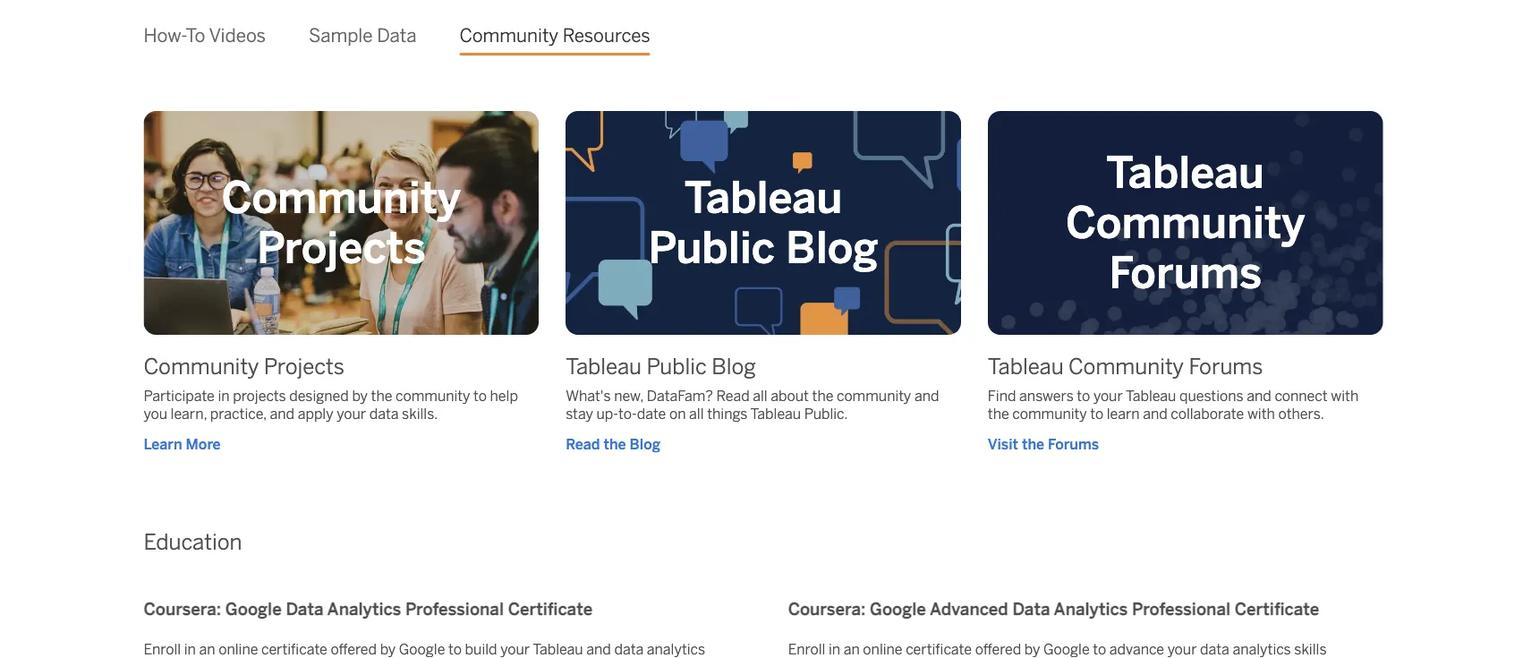 Task type: describe. For each thing, give the bounding box(es) containing it.
designed
[[289, 387, 349, 404]]

education
[[144, 529, 242, 555]]

community resources link
[[460, 12, 651, 61]]

in for coursera: google advanced data analytics professional certificate
[[829, 641, 841, 658]]

2 tableau community forums link from the top
[[988, 354, 1264, 379]]

what's
[[566, 387, 611, 404]]

sample data
[[309, 25, 417, 47]]

find
[[988, 387, 1017, 404]]

2 analytics from the left
[[1054, 599, 1128, 619]]

public for tableau public blog what's new, datafam? read all about the community and stay up-to-date on all things tableau public.
[[647, 354, 707, 379]]

tableau inside tableau public blog
[[685, 172, 843, 224]]

to-
[[619, 405, 637, 422]]

sample data link
[[309, 12, 417, 61]]

enroll for coursera: google data analytics professional certificate
[[144, 641, 181, 658]]

1 tableau public blog link from the top
[[566, 111, 990, 335]]

practice,
[[210, 405, 267, 422]]

to inside enroll in an online certificate offered by google to advance your data analytics skills
[[1093, 641, 1107, 658]]

how-
[[144, 25, 186, 47]]

enroll for coursera: google advanced data analytics professional certificate
[[789, 641, 826, 658]]

others.
[[1279, 405, 1325, 422]]

advanced
[[930, 599, 1009, 619]]

resources
[[563, 25, 651, 47]]

1 vertical spatial read
[[566, 435, 600, 452]]

advance
[[1110, 641, 1165, 658]]

about
[[771, 387, 809, 404]]

0 vertical spatial with
[[1332, 387, 1359, 404]]

data inside sample data link
[[377, 25, 417, 47]]

analytics inside enroll in an online certificate offered by google to advance your data analytics skills
[[1233, 641, 1292, 658]]

google inside enroll in an online certificate offered by google to build your tableau and data analytics
[[399, 641, 445, 658]]

forums for tableau community forums
[[1109, 247, 1263, 299]]

community for community projects participate in projects designed by the community to help you learn, practice, and apply your data skills.
[[144, 354, 259, 379]]

the right visit
[[1022, 435, 1045, 452]]

the inside "tableau community forums find answers to your tableau questions and connect with the community to learn and collaborate with others."
[[988, 405, 1010, 422]]

projects
[[233, 387, 286, 404]]

in for coursera: google data analytics professional certificate
[[184, 641, 196, 658]]

google inside enroll in an online certificate offered by google to advance your data analytics skills
[[1044, 641, 1090, 658]]

new,
[[614, 387, 644, 404]]

read the blog link
[[566, 433, 961, 455]]

on
[[670, 405, 686, 422]]

0 vertical spatial all
[[753, 387, 768, 404]]

your inside enroll in an online certificate offered by google to build your tableau and data analytics
[[501, 641, 530, 658]]

to inside community projects participate in projects designed by the community to help you learn, practice, and apply your data skills.
[[474, 387, 487, 404]]

community projects
[[222, 172, 461, 274]]

help
[[490, 387, 518, 404]]

how-to videos
[[144, 25, 266, 47]]

visit the forums link
[[988, 433, 1384, 455]]

connect
[[1275, 387, 1328, 404]]

1 analytics from the left
[[327, 599, 401, 619]]

tableau public blog what's new, datafam? read all about the community and stay up-to-date on all things tableau public.
[[566, 354, 940, 422]]

an for coursera: google advanced data analytics professional certificate
[[844, 641, 860, 658]]

by inside community projects participate in projects designed by the community to help you learn, practice, and apply your data skills.
[[352, 387, 368, 404]]

an for coursera: google data analytics professional certificate
[[199, 641, 215, 658]]

1 professional from the left
[[406, 599, 504, 619]]

datafam?
[[647, 387, 714, 404]]

online for data
[[219, 641, 258, 658]]

analytics inside enroll in an online certificate offered by google to build your tableau and data analytics
[[647, 641, 706, 658]]

1 vertical spatial with
[[1248, 405, 1276, 422]]

community inside "tableau community forums find answers to your tableau questions and connect with the community to learn and collaborate with others."
[[1069, 354, 1184, 379]]

learn more link
[[144, 433, 539, 455]]

data inside enroll in an online certificate offered by google to advance your data analytics skills
[[1201, 641, 1230, 658]]

learn
[[144, 435, 182, 452]]

tableau community forums
[[1066, 147, 1306, 299]]

blog for tableau public blog
[[786, 222, 879, 274]]

participate in projects designed by the community to help you learn, practice, and apply your data skills. image
[[144, 111, 568, 335]]

tableau inside tableau community forums
[[1107, 147, 1265, 199]]

participate
[[144, 387, 215, 404]]

blog for read the blog
[[630, 435, 661, 452]]

what's new, datafam? read all about the community and stay up-to-date on all things tableau public. image
[[566, 111, 990, 335]]

forums for visit the forums
[[1049, 435, 1100, 452]]

forums for tableau community forums find answers to your tableau questions and connect with the community to learn and collaborate with others.
[[1189, 354, 1264, 379]]

videos
[[209, 25, 266, 47]]

coursera: for coursera: google advanced data analytics professional certificate
[[789, 599, 866, 619]]

your inside "tableau community forums find answers to your tableau questions and connect with the community to learn and collaborate with others."
[[1094, 387, 1123, 404]]

1 tableau community forums link from the top
[[988, 111, 1412, 335]]

community projects participate in projects designed by the community to help you learn, practice, and apply your data skills.
[[144, 354, 518, 422]]

community inside the tableau public blog what's new, datafam? read all about the community and stay up-to-date on all things tableau public.
[[837, 387, 912, 404]]

enroll in an online certificate offered by google to advance your data analytics skills
[[789, 641, 1358, 658]]

certificate for advanced
[[906, 641, 972, 658]]

up-
[[597, 405, 619, 422]]

data inside community projects participate in projects designed by the community to help you learn, practice, and apply your data skills.
[[369, 405, 399, 422]]

collaborate
[[1171, 405, 1245, 422]]



Task type: locate. For each thing, give the bounding box(es) containing it.
read inside the tableau public blog what's new, datafam? read all about the community and stay up-to-date on all things tableau public.
[[717, 387, 750, 404]]

0 vertical spatial tableau public blog link
[[566, 111, 990, 335]]

data
[[377, 25, 417, 47], [286, 599, 324, 619], [1013, 599, 1051, 619]]

your right advance
[[1168, 641, 1197, 658]]

projects inside community projects participate in projects designed by the community to help you learn, practice, and apply your data skills.
[[264, 354, 345, 379]]

certificate inside enroll in an online certificate offered by google to advance your data analytics skills
[[906, 641, 972, 658]]

forums
[[1109, 247, 1263, 299], [1189, 354, 1264, 379], [1049, 435, 1100, 452]]

0 horizontal spatial all
[[689, 405, 704, 422]]

1 vertical spatial community projects link
[[144, 354, 345, 379]]

0 vertical spatial community projects link
[[144, 111, 568, 335]]

by for coursera: google advanced data analytics professional certificate
[[1025, 641, 1041, 658]]

0 vertical spatial projects
[[257, 222, 426, 274]]

offered for analytics
[[331, 641, 377, 658]]

in
[[218, 387, 230, 404], [184, 641, 196, 658], [829, 641, 841, 658]]

1 horizontal spatial certificate
[[1235, 599, 1320, 619]]

online inside enroll in an online certificate offered by google to advance your data analytics skills
[[863, 641, 903, 658]]

0 horizontal spatial with
[[1248, 405, 1276, 422]]

stay
[[566, 405, 594, 422]]

2 horizontal spatial community
[[1013, 405, 1087, 422]]

1 horizontal spatial blog
[[712, 354, 756, 379]]

1 vertical spatial tableau public blog link
[[566, 354, 756, 379]]

1 horizontal spatial all
[[753, 387, 768, 404]]

skills.
[[402, 405, 438, 422]]

community for community projects
[[222, 172, 461, 224]]

analytics
[[647, 641, 706, 658], [1233, 641, 1292, 658]]

blog
[[786, 222, 879, 274], [712, 354, 756, 379], [630, 435, 661, 452]]

and inside community projects participate in projects designed by the community to help you learn, practice, and apply your data skills.
[[270, 405, 295, 422]]

0 horizontal spatial certificate
[[261, 641, 328, 658]]

2 tableau public blog link from the top
[[566, 354, 756, 379]]

in inside enroll in an online certificate offered by google to build your tableau and data analytics
[[184, 641, 196, 658]]

0 horizontal spatial an
[[199, 641, 215, 658]]

tableau inside enroll in an online certificate offered by google to build your tableau and data analytics
[[533, 641, 583, 658]]

professional
[[406, 599, 504, 619], [1133, 599, 1231, 619]]

to
[[186, 25, 205, 47]]

0 horizontal spatial analytics
[[647, 641, 706, 658]]

visit
[[988, 435, 1019, 452]]

1 horizontal spatial offered
[[976, 641, 1022, 658]]

0 vertical spatial tableau community forums link
[[988, 111, 1412, 335]]

offered inside enroll in an online certificate offered by google to advance your data analytics skills
[[976, 641, 1022, 658]]

1 horizontal spatial professional
[[1133, 599, 1231, 619]]

2 certificate from the left
[[906, 641, 972, 658]]

blog for tableau public blog what's new, datafam? read all about the community and stay up-to-date on all things tableau public.
[[712, 354, 756, 379]]

by inside enroll in an online certificate offered by google to advance your data analytics skills
[[1025, 641, 1041, 658]]

0 horizontal spatial by
[[352, 387, 368, 404]]

2 coursera: from the left
[[789, 599, 866, 619]]

sample
[[309, 25, 373, 47]]

1 horizontal spatial by
[[380, 641, 396, 658]]

1 coursera: from the left
[[144, 599, 221, 619]]

online inside enroll in an online certificate offered by google to build your tableau and data analytics
[[219, 641, 258, 658]]

your inside enroll in an online certificate offered by google to advance your data analytics skills
[[1168, 641, 1197, 658]]

0 horizontal spatial in
[[184, 641, 196, 658]]

to
[[474, 387, 487, 404], [1077, 387, 1091, 404], [1091, 405, 1104, 422], [449, 641, 462, 658], [1093, 641, 1107, 658]]

1 horizontal spatial an
[[844, 641, 860, 658]]

your
[[1094, 387, 1123, 404], [337, 405, 366, 422], [501, 641, 530, 658], [1168, 641, 1197, 658]]

apply
[[298, 405, 334, 422]]

2 certificate from the left
[[1235, 599, 1320, 619]]

enroll inside enroll in an online certificate offered by google to build your tableau and data analytics
[[144, 641, 181, 658]]

by inside enroll in an online certificate offered by google to build your tableau and data analytics
[[380, 641, 396, 658]]

1 enroll from the left
[[144, 641, 181, 658]]

your inside community projects participate in projects designed by the community to help you learn, practice, and apply your data skills.
[[337, 405, 366, 422]]

1 analytics from the left
[[647, 641, 706, 658]]

enroll in an online certificate offered by google to build your tableau and data analytics
[[144, 641, 706, 658]]

0 horizontal spatial coursera:
[[144, 599, 221, 619]]

more
[[186, 435, 221, 452]]

1 horizontal spatial coursera:
[[789, 599, 866, 619]]

tableau community forums find answers to your tableau questions and connect with the community to learn and collaborate with others.
[[988, 354, 1359, 422]]

community for community resources
[[460, 25, 559, 47]]

0 horizontal spatial enroll
[[144, 641, 181, 658]]

projects inside community projects
[[257, 222, 426, 274]]

1 vertical spatial forums
[[1189, 354, 1264, 379]]

public.
[[805, 405, 848, 422]]

read down 'stay'
[[566, 435, 600, 452]]

tableau community forums link
[[988, 111, 1412, 335], [988, 354, 1264, 379]]

0 horizontal spatial data
[[286, 599, 324, 619]]

1 horizontal spatial data
[[615, 641, 644, 658]]

to left advance
[[1093, 641, 1107, 658]]

find answers to your tableau questions and connect with the community to learn and collaborate with others. image
[[988, 111, 1412, 335]]

by down coursera: google data analytics professional certificate
[[380, 641, 396, 658]]

1 vertical spatial public
[[647, 354, 707, 379]]

2 professional from the left
[[1133, 599, 1231, 619]]

2 analytics from the left
[[1233, 641, 1292, 658]]

community up public. at the bottom of page
[[837, 387, 912, 404]]

community inside community projects participate in projects designed by the community to help you learn, practice, and apply your data skills.
[[396, 387, 470, 404]]

community projects link
[[144, 111, 568, 335], [144, 354, 345, 379]]

1 horizontal spatial online
[[863, 641, 903, 658]]

projects for community projects participate in projects designed by the community to help you learn, practice, and apply your data skills.
[[264, 354, 345, 379]]

1 horizontal spatial in
[[218, 387, 230, 404]]

analytics up enroll in an online certificate offered by google to build your tableau and data analytics
[[327, 599, 401, 619]]

public inside the tableau public blog what's new, datafam? read all about the community and stay up-to-date on all things tableau public.
[[647, 354, 707, 379]]

2 an from the left
[[844, 641, 860, 658]]

1 horizontal spatial with
[[1332, 387, 1359, 404]]

by right designed
[[352, 387, 368, 404]]

read
[[717, 387, 750, 404], [566, 435, 600, 452]]

1 an from the left
[[199, 641, 215, 658]]

2 enroll from the left
[[789, 641, 826, 658]]

0 horizontal spatial blog
[[630, 435, 661, 452]]

blog inside tableau public blog
[[786, 222, 879, 274]]

data inside enroll in an online certificate offered by google to build your tableau and data analytics
[[615, 641, 644, 658]]

offered down coursera: google data analytics professional certificate
[[331, 641, 377, 658]]

an inside enroll in an online certificate offered by google to build your tableau and data analytics
[[199, 641, 215, 658]]

public inside tableau public blog
[[649, 222, 775, 274]]

1 horizontal spatial analytics
[[1054, 599, 1128, 619]]

0 vertical spatial forums
[[1109, 247, 1263, 299]]

to inside enroll in an online certificate offered by google to build your tableau and data analytics
[[449, 641, 462, 658]]

professional up advance
[[1133, 599, 1231, 619]]

community
[[460, 25, 559, 47], [222, 172, 461, 224], [1066, 197, 1306, 249], [144, 354, 259, 379], [1069, 354, 1184, 379]]

2 horizontal spatial blog
[[786, 222, 879, 274]]

learn,
[[171, 405, 207, 422]]

by
[[352, 387, 368, 404], [380, 641, 396, 658], [1025, 641, 1041, 658]]

date
[[637, 405, 666, 422]]

offered
[[331, 641, 377, 658], [976, 641, 1022, 658]]

the right designed
[[371, 387, 393, 404]]

analytics
[[327, 599, 401, 619], [1054, 599, 1128, 619]]

projects for community projects
[[257, 222, 426, 274]]

community inside community projects participate in projects designed by the community to help you learn, practice, and apply your data skills.
[[144, 354, 259, 379]]

projects
[[257, 222, 426, 274], [264, 354, 345, 379]]

read up things
[[717, 387, 750, 404]]

things
[[707, 405, 748, 422]]

0 vertical spatial public
[[649, 222, 775, 274]]

the up public. at the bottom of page
[[813, 387, 834, 404]]

1 vertical spatial tableau community forums link
[[988, 354, 1264, 379]]

2 community projects link from the top
[[144, 354, 345, 379]]

forums inside "tableau community forums find answers to your tableau questions and connect with the community to learn and collaborate with others."
[[1189, 354, 1264, 379]]

tableau public blog link
[[566, 111, 990, 335], [566, 354, 756, 379]]

questions
[[1180, 387, 1244, 404]]

public for tableau public blog
[[649, 222, 775, 274]]

in inside community projects participate in projects designed by the community to help you learn, practice, and apply your data skills.
[[218, 387, 230, 404]]

0 horizontal spatial certificate
[[508, 599, 593, 619]]

1 offered from the left
[[331, 641, 377, 658]]

0 vertical spatial blog
[[786, 222, 879, 274]]

the down find
[[988, 405, 1010, 422]]

2 horizontal spatial data
[[1013, 599, 1051, 619]]

with
[[1332, 387, 1359, 404], [1248, 405, 1276, 422]]

certificate down coursera: google data analytics professional certificate
[[261, 641, 328, 658]]

and inside the tableau public blog what's new, datafam? read all about the community and stay up-to-date on all things tableau public.
[[915, 387, 940, 404]]

online
[[219, 641, 258, 658], [863, 641, 903, 658]]

coursera: google advanced data analytics professional certificate
[[789, 599, 1320, 619]]

all
[[753, 387, 768, 404], [689, 405, 704, 422]]

1 horizontal spatial community
[[837, 387, 912, 404]]

and inside enroll in an online certificate offered by google to build your tableau and data analytics
[[587, 641, 611, 658]]

1 vertical spatial blog
[[712, 354, 756, 379]]

the
[[371, 387, 393, 404], [813, 387, 834, 404], [988, 405, 1010, 422], [604, 435, 626, 452], [1022, 435, 1045, 452]]

your right build
[[501, 641, 530, 658]]

by for coursera: google data analytics professional certificate
[[380, 641, 396, 658]]

certificate down advanced
[[906, 641, 972, 658]]

enroll inside enroll in an online certificate offered by google to advance your data analytics skills
[[789, 641, 826, 658]]

enroll
[[144, 641, 181, 658], [789, 641, 826, 658]]

1 certificate from the left
[[261, 641, 328, 658]]

with right connect
[[1332, 387, 1359, 404]]

your up learn more link
[[337, 405, 366, 422]]

the down "up-"
[[604, 435, 626, 452]]

and
[[915, 387, 940, 404], [1247, 387, 1272, 404], [270, 405, 295, 422], [1143, 405, 1168, 422], [587, 641, 611, 658]]

community up skills.
[[396, 387, 470, 404]]

community resources
[[460, 25, 651, 47]]

1 horizontal spatial enroll
[[789, 641, 826, 658]]

in inside enroll in an online certificate offered by google to advance your data analytics skills
[[829, 641, 841, 658]]

analytics up enroll in an online certificate offered by google to advance your data analytics skills at the right bottom
[[1054, 599, 1128, 619]]

0 horizontal spatial professional
[[406, 599, 504, 619]]

all right on
[[689, 405, 704, 422]]

your up learn
[[1094, 387, 1123, 404]]

community
[[396, 387, 470, 404], [837, 387, 912, 404], [1013, 405, 1087, 422]]

build
[[465, 641, 497, 658]]

offered for data
[[976, 641, 1022, 658]]

1 horizontal spatial read
[[717, 387, 750, 404]]

answers
[[1020, 387, 1074, 404]]

how-to videos link
[[144, 12, 266, 61]]

community inside "tableau community forums find answers to your tableau questions and connect with the community to learn and collaborate with others."
[[1013, 405, 1087, 422]]

certificate
[[508, 599, 593, 619], [1235, 599, 1320, 619]]

1 vertical spatial projects
[[264, 354, 345, 379]]

learn
[[1107, 405, 1140, 422]]

offered inside enroll in an online certificate offered by google to build your tableau and data analytics
[[331, 641, 377, 658]]

2 horizontal spatial in
[[829, 641, 841, 658]]

professional up build
[[406, 599, 504, 619]]

1 horizontal spatial data
[[377, 25, 417, 47]]

tableau
[[1107, 147, 1265, 199], [685, 172, 843, 224], [566, 354, 642, 379], [988, 354, 1064, 379], [1126, 387, 1177, 404], [751, 405, 801, 422], [533, 641, 583, 658]]

to left learn
[[1091, 405, 1104, 422]]

offered down advanced
[[976, 641, 1022, 658]]

0 horizontal spatial offered
[[331, 641, 377, 658]]

with left others.
[[1248, 405, 1276, 422]]

visit the forums
[[988, 435, 1100, 452]]

1 community projects link from the top
[[144, 111, 568, 335]]

skills
[[1295, 641, 1327, 658]]

0 horizontal spatial online
[[219, 641, 258, 658]]

0 horizontal spatial analytics
[[327, 599, 401, 619]]

1 horizontal spatial analytics
[[1233, 641, 1292, 658]]

2 horizontal spatial by
[[1025, 641, 1041, 658]]

to left help
[[474, 387, 487, 404]]

you
[[144, 405, 167, 422]]

learn more
[[144, 435, 221, 452]]

0 horizontal spatial community
[[396, 387, 470, 404]]

1 vertical spatial all
[[689, 405, 704, 422]]

community down answers
[[1013, 405, 1087, 422]]

2 vertical spatial forums
[[1049, 435, 1100, 452]]

blog inside the tableau public blog what's new, datafam? read all about the community and stay up-to-date on all things tableau public.
[[712, 354, 756, 379]]

0 horizontal spatial data
[[369, 405, 399, 422]]

an
[[199, 641, 215, 658], [844, 641, 860, 658]]

coursera: google data analytics professional certificate
[[144, 599, 593, 619]]

to left build
[[449, 641, 462, 658]]

2 horizontal spatial data
[[1201, 641, 1230, 658]]

the inside community projects participate in projects designed by the community to help you learn, practice, and apply your data skills.
[[371, 387, 393, 404]]

2 online from the left
[[863, 641, 903, 658]]

0 vertical spatial read
[[717, 387, 750, 404]]

google
[[225, 599, 282, 619], [870, 599, 927, 619], [399, 641, 445, 658], [1044, 641, 1090, 658]]

an inside enroll in an online certificate offered by google to advance your data analytics skills
[[844, 641, 860, 658]]

by down the coursera: google advanced data analytics professional certificate
[[1025, 641, 1041, 658]]

2 vertical spatial blog
[[630, 435, 661, 452]]

read the blog
[[566, 435, 661, 452]]

certificate for data
[[261, 641, 328, 658]]

certificate
[[261, 641, 328, 658], [906, 641, 972, 658]]

forums inside tableau community forums
[[1109, 247, 1263, 299]]

public
[[649, 222, 775, 274], [647, 354, 707, 379]]

coursera:
[[144, 599, 221, 619], [789, 599, 866, 619]]

all left about
[[753, 387, 768, 404]]

1 certificate from the left
[[508, 599, 593, 619]]

the inside the tableau public blog what's new, datafam? read all about the community and stay up-to-date on all things tableau public.
[[813, 387, 834, 404]]

1 horizontal spatial certificate
[[906, 641, 972, 658]]

tableau public blog
[[649, 172, 879, 274]]

2 offered from the left
[[976, 641, 1022, 658]]

certificate inside enroll in an online certificate offered by google to build your tableau and data analytics
[[261, 641, 328, 658]]

to right answers
[[1077, 387, 1091, 404]]

online for advanced
[[863, 641, 903, 658]]

1 online from the left
[[219, 641, 258, 658]]

coursera: for coursera: google data analytics professional certificate
[[144, 599, 221, 619]]

data
[[369, 405, 399, 422], [615, 641, 644, 658], [1201, 641, 1230, 658]]

0 horizontal spatial read
[[566, 435, 600, 452]]



Task type: vqa. For each thing, say whether or not it's contained in the screenshot.
Default on the left of the page
no



